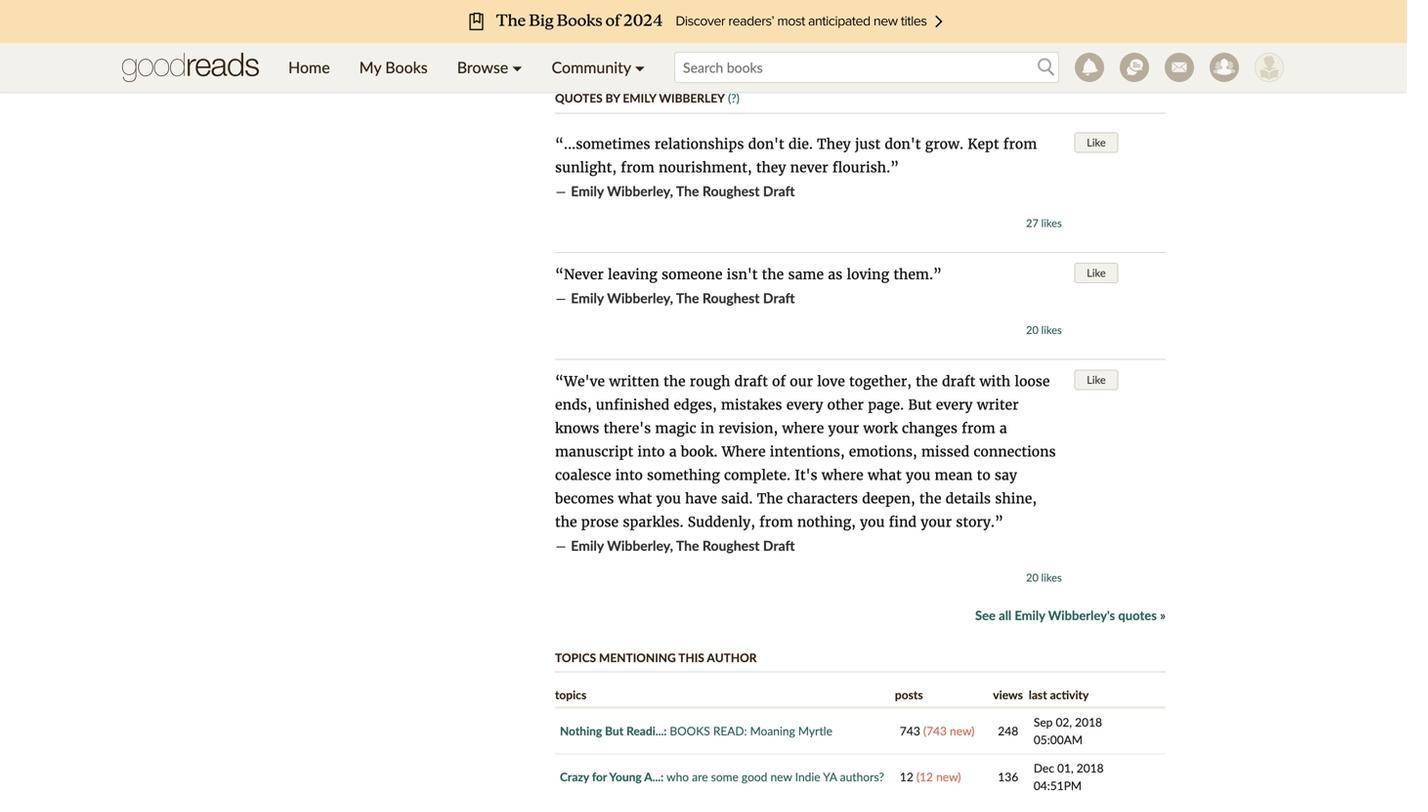 Task type: describe. For each thing, give the bounding box(es) containing it.
"we've
[[555, 373, 605, 391]]

jun 13, 2023 06:07pm link
[[560, 19, 698, 35]]

they
[[757, 159, 787, 176]]

connections
[[974, 443, 1057, 461]]

sunlight,
[[555, 159, 617, 176]]

by
[[606, 91, 620, 105]]

the up edges,
[[664, 373, 686, 391]]

20 likes link for "we've written the rough draft of our love together, the draft with loose ends, unfinished edges, mistakes every other page. but every writer knows there's magic in revision, where your work changes from a manuscript into a book. where intentions, emotions, missed connections coalesce into something complete. it's where what you mean to say becomes what you have said. the characters deepen, the details shine, the prose sparkles. suddenly, from nothing, you find your story."
[[1027, 571, 1063, 585]]

13,
[[585, 19, 604, 35]]

(12 new) link
[[917, 770, 962, 785]]

written
[[609, 373, 660, 391]]

2023
[[607, 19, 639, 35]]

are
[[692, 770, 708, 785]]

ruby anderson image
[[1255, 53, 1285, 82]]

likes for "...sometimes relationships don't die. they just don't grow. kept from sunlight, from nourishment, they never flourish."
[[1042, 216, 1063, 230]]

say
[[995, 467, 1018, 484]]

books…
[[1122, 51, 1166, 67]]

from down "...sometimes
[[621, 159, 655, 176]]

wibberley's
[[1049, 608, 1116, 624]]

leaving
[[608, 266, 658, 283]]

like
[[713, 19, 733, 35]]

our
[[790, 373, 814, 391]]

1 vertical spatial your
[[921, 514, 952, 531]]

ends,
[[555, 396, 592, 414]]

04:51pm
[[1034, 779, 1082, 793]]

authors?
[[841, 770, 885, 785]]

author
[[707, 651, 757, 665]]

nourishment,
[[659, 159, 752, 176]]

05:00am
[[1034, 733, 1083, 747]]

1 · from the left
[[705, 19, 709, 35]]

12
[[900, 770, 914, 785]]

"never leaving someone isn't the same as loving them." ― emily wibberley, the roughest draft
[[555, 266, 943, 307]]

from right 'kept' at the right top
[[1004, 135, 1038, 153]]

young
[[610, 770, 642, 785]]

new) for 743 (743 new)
[[950, 724, 975, 739]]

this
[[679, 651, 705, 665]]

27 likes
[[1027, 216, 1063, 230]]

the down mean
[[920, 490, 942, 508]]

▾ for community ▾
[[635, 58, 645, 77]]

sep
[[1034, 716, 1053, 730]]

from left nothing,
[[760, 514, 794, 531]]

draft inside "we've written the rough draft of our love together, the draft with loose ends, unfinished edges, mistakes every other page. but every writer knows there's magic in revision, where your work changes from a manuscript into a book. where intentions, emotions, missed connections coalesce into something complete. it's where what you mean to say becomes what you have said. the characters deepen, the details shine, the prose sparkles. suddenly, from nothing, you find your story." ― emily wibberley, the roughest draft
[[764, 538, 795, 554]]

new) for 12 (12 new)
[[937, 770, 962, 785]]

relationships
[[655, 135, 745, 153]]

248
[[999, 724, 1019, 739]]

books read: moaning myrtle link
[[670, 724, 833, 739]]

the inside "never leaving someone isn't the same as loving them." ― emily wibberley, the roughest draft
[[762, 266, 784, 283]]

(12
[[917, 770, 934, 785]]

it's
[[795, 467, 818, 484]]

quotes
[[555, 91, 603, 105]]

readi...:
[[627, 724, 667, 739]]

12 (12 new)
[[900, 770, 962, 785]]

to
[[977, 467, 991, 484]]

20 for "we've written the rough draft of our love together, the draft with loose ends, unfinished edges, mistakes every other page. but every writer knows there's magic in revision, where your work changes from a manuscript into a book. where intentions, emotions, missed connections coalesce into something complete. it's where what you mean to say becomes what you have said. the characters deepen, the details shine, the prose sparkles. suddenly, from nothing, you find your story."
[[1027, 571, 1039, 585]]

good
[[742, 770, 768, 785]]

revision,
[[719, 420, 778, 437]]

the right together,
[[916, 373, 938, 391]]

"never
[[555, 266, 604, 283]]

die.
[[789, 135, 813, 153]]

1 horizontal spatial a
[[1000, 420, 1008, 437]]

emily right by
[[623, 91, 657, 105]]

roughest inside "we've written the rough draft of our love together, the draft with loose ends, unfinished edges, mistakes every other page. but every writer knows there's magic in revision, where your work changes from a manuscript into a book. where intentions, emotions, missed connections coalesce into something complete. it's where what you mean to say becomes what you have said. the characters deepen, the details shine, the prose sparkles. suddenly, from nothing, you find your story." ― emily wibberley, the roughest draft
[[703, 538, 760, 554]]

browse ▾ button
[[443, 43, 537, 92]]

(?)
[[728, 91, 740, 105]]

like for "...sometimes relationships don't die. they just don't grow. kept from sunlight, from nourishment, they never flourish."
[[1087, 136, 1106, 149]]

nothing,
[[798, 514, 856, 531]]

crazy for young a...: link
[[560, 770, 664, 785]]

but inside "we've written the rough draft of our love together, the draft with loose ends, unfinished edges, mistakes every other page. but every writer knows there's magic in revision, where your work changes from a manuscript into a book. where intentions, emotions, missed connections coalesce into something complete. it's where what you mean to say becomes what you have said. the characters deepen, the details shine, the prose sparkles. suddenly, from nothing, you find your story." ― emily wibberley, the roughest draft
[[909, 396, 932, 414]]

story."
[[956, 514, 1004, 531]]

nothing but readi...: books read: moaning myrtle
[[560, 724, 833, 739]]

0 vertical spatial what
[[868, 467, 902, 484]]

of inside more of emily's books… 'link'
[[1066, 51, 1077, 67]]

▾ for browse ▾
[[513, 58, 523, 77]]

wibberley, inside "we've written the rough draft of our love together, the draft with loose ends, unfinished edges, mistakes every other page. but every writer knows there's magic in revision, where your work changes from a manuscript into a book. where intentions, emotions, missed connections coalesce into something complete. it's where what you mean to say becomes what you have said. the characters deepen, the details shine, the prose sparkles. suddenly, from nothing, you find your story." ― emily wibberley, the roughest draft
[[607, 538, 674, 554]]

743 (743 new)
[[900, 724, 975, 739]]

2 don't from the left
[[885, 135, 921, 153]]

more of emily's books… link
[[1032, 50, 1166, 68]]

1 horizontal spatial you
[[860, 514, 885, 531]]

my group discussions image
[[1120, 53, 1150, 82]]

becomes
[[555, 490, 614, 508]]

0 horizontal spatial your
[[829, 420, 860, 437]]

like link
[[713, 19, 733, 35]]

activity
[[1051, 688, 1090, 702]]

jun 13, 2023 06:07pm · like · comment
[[560, 19, 803, 35]]

emily inside "...sometimes relationships don't die. they just don't grow. kept from sunlight, from nourishment, they never flourish." ― emily wibberley, the roughest draft
[[571, 183, 604, 199]]

"...sometimes relationships don't die. they just don't grow. kept from sunlight, from nourishment, they never flourish." ― emily wibberley, the roughest draft
[[555, 135, 1038, 200]]

like for "we've written the rough draft of our love together, the draft with loose ends, unfinished edges, mistakes every other page. but every writer knows there's magic in revision, where your work changes from a manuscript into a book. where intentions, emotions, missed connections coalesce into something complete. it's where what you mean to say becomes what you have said. the characters deepen, the details shine, the prose sparkles. suddenly, from nothing, you find your story."
[[1087, 373, 1106, 387]]

20 for "never leaving someone isn't the same as loving them."
[[1027, 324, 1039, 337]]

flourish."
[[833, 159, 900, 176]]

mentioning
[[599, 651, 676, 665]]

― inside "never leaving someone isn't the same as loving them." ― emily wibberley, the roughest draft
[[555, 290, 567, 307]]

menu containing home
[[274, 43, 660, 92]]

there's
[[604, 420, 651, 437]]

last
[[1029, 688, 1048, 702]]

all
[[999, 608, 1012, 624]]

my
[[359, 58, 381, 77]]

friend requests image
[[1210, 53, 1240, 82]]

changes
[[902, 420, 958, 437]]

»
[[1161, 608, 1166, 624]]

2018 for 04:51pm
[[1077, 762, 1104, 776]]

where
[[722, 443, 766, 461]]

moaning
[[750, 724, 796, 739]]

― inside "we've written the rough draft of our love together, the draft with loose ends, unfinished edges, mistakes every other page. but every writer knows there's magic in revision, where your work changes from a manuscript into a book. where intentions, emotions, missed connections coalesce into something complete. it's where what you mean to say becomes what you have said. the characters deepen, the details shine, the prose sparkles. suddenly, from nothing, you find your story." ― emily wibberley, the roughest draft
[[555, 538, 567, 555]]

― inside "...sometimes relationships don't die. they just don't grow. kept from sunlight, from nourishment, they never flourish." ― emily wibberley, the roughest draft
[[555, 183, 567, 200]]

1 vertical spatial into
[[616, 467, 643, 484]]

draft inside "never leaving someone isn't the same as loving them." ― emily wibberley, the roughest draft
[[764, 290, 795, 306]]

have
[[686, 490, 718, 508]]

find
[[889, 514, 917, 531]]

1 vertical spatial you
[[657, 490, 681, 508]]

my books link
[[345, 43, 443, 92]]

indie
[[796, 770, 821, 785]]

27
[[1027, 216, 1039, 230]]

like link for "...sometimes relationships don't die. they just don't grow. kept from sunlight, from nourishment, they never flourish."
[[1075, 132, 1119, 153]]

dec
[[1034, 762, 1055, 776]]

0 vertical spatial into
[[638, 443, 665, 461]]

jun
[[560, 19, 581, 35]]

just
[[855, 135, 881, 153]]

same
[[789, 266, 824, 283]]

likes for "never leaving someone isn't the same as loving them."
[[1042, 324, 1063, 337]]

like link for "never leaving someone isn't the same as loving them."
[[1075, 263, 1119, 283]]

dec 01, 2018 04:51pm
[[1034, 762, 1104, 793]]



Task type: vqa. For each thing, say whether or not it's contained in the screenshot.
Kingdom of Ash (Throne of Glass, #7) image
no



Task type: locate. For each thing, give the bounding box(es) containing it.
from down 'writer'
[[962, 420, 996, 437]]

0 horizontal spatial draft
[[735, 373, 768, 391]]

what up sparkles. at the left bottom
[[618, 490, 653, 508]]

browse
[[457, 58, 509, 77]]

― down becomes
[[555, 538, 567, 555]]

where up characters
[[822, 467, 864, 484]]

roughest
[[703, 183, 760, 199], [703, 290, 760, 306], [703, 538, 760, 554]]

2 like from the top
[[1087, 266, 1106, 280]]

0 vertical spatial ―
[[555, 183, 567, 200]]

20 likes link
[[1027, 324, 1063, 337], [1027, 571, 1063, 585]]

2018 right 02,
[[1076, 716, 1103, 730]]

wibberley, inside "...sometimes relationships don't die. they just don't grow. kept from sunlight, from nourishment, they never flourish." ― emily wibberley, the roughest draft
[[607, 183, 674, 199]]

2 vertical spatial roughest
[[703, 538, 760, 554]]

the roughest draft link for edges,
[[676, 538, 795, 554]]

0 vertical spatial 20 likes
[[1027, 324, 1063, 337]]

wibberley, down leaving
[[607, 290, 674, 306]]

0 vertical spatial likes
[[1042, 216, 1063, 230]]

every up changes
[[936, 396, 973, 414]]

1 draft from the top
[[764, 183, 795, 199]]

nothing
[[560, 724, 603, 739]]

3 like link from the top
[[1075, 370, 1119, 391]]

(743 new) link
[[924, 724, 975, 739]]

quotes by emily wibberley (?)
[[555, 91, 740, 105]]

0 vertical spatial you
[[906, 467, 931, 484]]

20 likes link up loose
[[1027, 324, 1063, 337]]

1 roughest from the top
[[703, 183, 760, 199]]

new) right (12
[[937, 770, 962, 785]]

1 20 from the top
[[1027, 324, 1039, 337]]

1 vertical spatial like link
[[1075, 263, 1119, 283]]

2 vertical spatial like link
[[1075, 370, 1119, 391]]

likes for "we've written the rough draft of our love together, the draft with loose ends, unfinished edges, mistakes every other page. but every writer knows there's magic in revision, where your work changes from a manuscript into a book. where intentions, emotions, missed connections coalesce into something complete. it's where what you mean to say becomes what you have said. the characters deepen, the details shine, the prose sparkles. suddenly, from nothing, you find your story."
[[1042, 571, 1063, 585]]

2 · from the left
[[740, 19, 743, 35]]

draft down same on the right of the page
[[764, 290, 795, 306]]

into
[[638, 443, 665, 461], [616, 467, 643, 484]]

knows
[[555, 420, 600, 437]]

isn't
[[727, 266, 758, 283]]

the roughest draft link down isn't
[[676, 290, 795, 306]]

loose
[[1015, 373, 1051, 391]]

views
[[994, 688, 1024, 702]]

roughest down suddenly,
[[703, 538, 760, 554]]

0 horizontal spatial ▾
[[513, 58, 523, 77]]

3 the roughest draft link from the top
[[676, 538, 795, 554]]

0 vertical spatial your
[[829, 420, 860, 437]]

0 horizontal spatial ·
[[705, 19, 709, 35]]

crazy
[[560, 770, 590, 785]]

―
[[555, 183, 567, 200], [555, 290, 567, 307], [555, 538, 567, 555]]

▾ up quotes by emily wibberley (?)
[[635, 58, 645, 77]]

wibberley, down sparkles. at the left bottom
[[607, 538, 674, 554]]

rough
[[690, 373, 731, 391]]

2 20 likes from the top
[[1027, 571, 1063, 585]]

― down sunlight,
[[555, 183, 567, 200]]

20 likes for "we've written the rough draft of our love together, the draft with loose ends, unfinished edges, mistakes every other page. but every writer knows there's magic in revision, where your work changes from a manuscript into a book. where intentions, emotions, missed connections coalesce into something complete. it's where what you mean to say becomes what you have said. the characters deepen, the details shine, the prose sparkles. suddenly, from nothing, you find your story."
[[1027, 571, 1063, 585]]

prose
[[582, 514, 619, 531]]

1 don't from the left
[[749, 135, 785, 153]]

details
[[946, 490, 991, 508]]

1 horizontal spatial don't
[[885, 135, 921, 153]]

the inside "never leaving someone isn't the same as loving them." ― emily wibberley, the roughest draft
[[676, 290, 700, 306]]

emily's
[[1080, 51, 1119, 67]]

1 horizontal spatial ·
[[740, 19, 743, 35]]

with
[[980, 373, 1011, 391]]

20 likes up loose
[[1027, 324, 1063, 337]]

likes up see all emily wibberley's quotes » link
[[1042, 571, 1063, 585]]

community
[[552, 58, 631, 77]]

this will be fun by e.b. asher image
[[560, 0, 609, 10]]

136
[[999, 770, 1019, 785]]

20 likes link up see all emily wibberley's quotes » link
[[1027, 571, 1063, 585]]

into down manuscript
[[616, 467, 643, 484]]

emily inside "never leaving someone isn't the same as loving them." ― emily wibberley, the roughest draft
[[571, 290, 604, 306]]

3 wibberley, from the top
[[607, 538, 674, 554]]

2018 right 01,
[[1077, 762, 1104, 776]]

edges,
[[674, 396, 717, 414]]

0 vertical spatial where
[[783, 420, 825, 437]]

roughest inside "...sometimes relationships don't die. they just don't grow. kept from sunlight, from nourishment, they never flourish." ― emily wibberley, the roughest draft
[[703, 183, 760, 199]]

page.
[[868, 396, 905, 414]]

2 draft from the left
[[943, 373, 976, 391]]

1 vertical spatial where
[[822, 467, 864, 484]]

2 draft from the top
[[764, 290, 795, 306]]

draft down they
[[764, 183, 795, 199]]

0 vertical spatial of
[[1066, 51, 1077, 67]]

who
[[667, 770, 689, 785]]

every
[[787, 396, 824, 414], [936, 396, 973, 414]]

2 every from the left
[[936, 396, 973, 414]]

Search for books to add to your shelves search field
[[675, 52, 1060, 83]]

3 roughest from the top
[[703, 538, 760, 554]]

notifications image
[[1076, 53, 1105, 82]]

0 horizontal spatial don't
[[749, 135, 785, 153]]

― down "never
[[555, 290, 567, 307]]

of right more
[[1066, 51, 1077, 67]]

0 horizontal spatial you
[[657, 490, 681, 508]]

0 vertical spatial 2018
[[1076, 716, 1103, 730]]

2 ▾ from the left
[[635, 58, 645, 77]]

your right find
[[921, 514, 952, 531]]

2 wibberley, from the top
[[607, 290, 674, 306]]

the down someone
[[676, 290, 700, 306]]

0 vertical spatial but
[[909, 396, 932, 414]]

roughest inside "never leaving someone isn't the same as loving them." ― emily wibberley, the roughest draft
[[703, 290, 760, 306]]

0 horizontal spatial of
[[773, 373, 786, 391]]

into down there's on the bottom left of the page
[[638, 443, 665, 461]]

the right isn't
[[762, 266, 784, 283]]

0 vertical spatial roughest
[[703, 183, 760, 199]]

roughest down isn't
[[703, 290, 760, 306]]

1 ― from the top
[[555, 183, 567, 200]]

20 likes for "never leaving someone isn't the same as loving them."
[[1027, 324, 1063, 337]]

draft left 'with'
[[943, 373, 976, 391]]

wibberley, down sunlight,
[[607, 183, 674, 199]]

06:07pm
[[642, 19, 698, 35]]

a...:
[[645, 770, 664, 785]]

who are some good new indie ya authors? link
[[667, 770, 885, 785]]

book.
[[681, 443, 718, 461]]

0 horizontal spatial but
[[605, 724, 624, 739]]

1 vertical spatial a
[[669, 443, 677, 461]]

you down "deepen,"
[[860, 514, 885, 531]]

1 wibberley, from the top
[[607, 183, 674, 199]]

a down magic
[[669, 443, 677, 461]]

1 20 likes from the top
[[1027, 324, 1063, 337]]

743
[[900, 724, 921, 739]]

1 like from the top
[[1087, 136, 1106, 149]]

Search books text field
[[675, 52, 1060, 83]]

1 vertical spatial 20
[[1027, 571, 1039, 585]]

1 vertical spatial of
[[773, 373, 786, 391]]

the roughest draft link down suddenly,
[[676, 538, 795, 554]]

1 vertical spatial 2018
[[1077, 762, 1104, 776]]

comment
[[747, 19, 803, 35]]

likes
[[1042, 216, 1063, 230], [1042, 324, 1063, 337], [1042, 571, 1063, 585]]

topics
[[555, 651, 597, 665]]

they
[[818, 135, 851, 153]]

wibberley, inside "never leaving someone isn't the same as loving them." ― emily wibberley, the roughest draft
[[607, 290, 674, 306]]

1 vertical spatial roughest
[[703, 290, 760, 306]]

·
[[705, 19, 709, 35], [740, 19, 743, 35]]

the inside "...sometimes relationships don't die. they just don't grow. kept from sunlight, from nourishment, they never flourish." ― emily wibberley, the roughest draft
[[676, 183, 700, 199]]

unfinished
[[596, 396, 670, 414]]

read:
[[714, 724, 747, 739]]

emily down sunlight,
[[571, 183, 604, 199]]

likes right the 27
[[1042, 216, 1063, 230]]

the down nourishment,
[[676, 183, 700, 199]]

20
[[1027, 324, 1039, 337], [1027, 571, 1039, 585]]

(743
[[924, 724, 947, 739]]

kept
[[968, 135, 1000, 153]]

▾ right browse
[[513, 58, 523, 77]]

2 the roughest draft link from the top
[[676, 290, 795, 306]]

don't up they
[[749, 135, 785, 153]]

0 horizontal spatial a
[[669, 443, 677, 461]]

1 draft from the left
[[735, 373, 768, 391]]

1 ▾ from the left
[[513, 58, 523, 77]]

0 horizontal spatial what
[[618, 490, 653, 508]]

as
[[828, 266, 843, 283]]

2 ― from the top
[[555, 290, 567, 307]]

like link for "we've written the rough draft of our love together, the draft with loose ends, unfinished edges, mistakes every other page. but every writer knows there's magic in revision, where your work changes from a manuscript into a book. where intentions, emotions, missed connections coalesce into something complete. it's where what you mean to say becomes what you have said. the characters deepen, the details shine, the prose sparkles. suddenly, from nothing, you find your story."
[[1075, 370, 1119, 391]]

quotes
[[1119, 608, 1158, 624]]

likes up loose
[[1042, 324, 1063, 337]]

2 vertical spatial draft
[[764, 538, 795, 554]]

0 vertical spatial 20
[[1027, 324, 1039, 337]]

2 vertical spatial like
[[1087, 373, 1106, 387]]

0 vertical spatial the roughest draft link
[[676, 183, 795, 199]]

0 vertical spatial draft
[[764, 183, 795, 199]]

draft
[[735, 373, 768, 391], [943, 373, 976, 391]]

2 vertical spatial ―
[[555, 538, 567, 555]]

emily inside "we've written the rough draft of our love together, the draft with loose ends, unfinished edges, mistakes every other page. but every writer knows there's magic in revision, where your work changes from a manuscript into a book. where intentions, emotions, missed connections coalesce into something complete. it's where what you mean to say becomes what you have said. the characters deepen, the details shine, the prose sparkles. suddenly, from nothing, you find your story." ― emily wibberley, the roughest draft
[[571, 538, 604, 554]]

3 draft from the top
[[764, 538, 795, 554]]

emotions,
[[849, 443, 918, 461]]

community ▾ button
[[537, 43, 660, 92]]

1 every from the left
[[787, 396, 824, 414]]

0 vertical spatial a
[[1000, 420, 1008, 437]]

1 likes from the top
[[1042, 216, 1063, 230]]

other
[[828, 396, 864, 414]]

you left mean
[[906, 467, 931, 484]]

of
[[1066, 51, 1077, 67], [773, 373, 786, 391]]

you down something at bottom
[[657, 490, 681, 508]]

quotes by emily wibberley link
[[555, 87, 725, 115]]

grow.
[[926, 135, 964, 153]]

someone
[[662, 266, 723, 283]]

2 like link from the top
[[1075, 263, 1119, 283]]

draft down characters
[[764, 538, 795, 554]]

like for "never leaving someone isn't the same as loving them."
[[1087, 266, 1106, 280]]

2 horizontal spatial you
[[906, 467, 931, 484]]

loving
[[847, 266, 890, 283]]

the roughest draft link down nourishment,
[[676, 183, 795, 199]]

2 vertical spatial the roughest draft link
[[676, 538, 795, 554]]

1 vertical spatial wibberley,
[[607, 290, 674, 306]]

2018 inside sep 02, 2018 05:00am
[[1076, 716, 1103, 730]]

20 likes up see all emily wibberley's quotes » link
[[1027, 571, 1063, 585]]

1 the roughest draft link from the top
[[676, 183, 795, 199]]

something
[[647, 467, 720, 484]]

02,
[[1056, 716, 1073, 730]]

the down becomes
[[555, 514, 577, 531]]

1 horizontal spatial what
[[868, 467, 902, 484]]

1 horizontal spatial but
[[909, 396, 932, 414]]

2018 inside 'dec 01, 2018 04:51pm'
[[1077, 762, 1104, 776]]

0 vertical spatial 20 likes link
[[1027, 324, 1063, 337]]

1 horizontal spatial your
[[921, 514, 952, 531]]

writer
[[977, 396, 1019, 414]]

emily down prose
[[571, 538, 604, 554]]

3 like from the top
[[1087, 373, 1106, 387]]

01,
[[1058, 762, 1074, 776]]

a down 'writer'
[[1000, 420, 1008, 437]]

2 likes from the top
[[1042, 324, 1063, 337]]

2 vertical spatial likes
[[1042, 571, 1063, 585]]

1 vertical spatial but
[[605, 724, 624, 739]]

1 vertical spatial the roughest draft link
[[676, 290, 795, 306]]

3 ― from the top
[[555, 538, 567, 555]]

your down other
[[829, 420, 860, 437]]

posts
[[896, 688, 924, 702]]

2 roughest from the top
[[703, 290, 760, 306]]

· right like
[[740, 19, 743, 35]]

wibberley
[[659, 91, 725, 105]]

20 up see all emily wibberley's quotes »
[[1027, 571, 1039, 585]]

1 vertical spatial draft
[[764, 290, 795, 306]]

shine,
[[996, 490, 1037, 508]]

myrtle
[[799, 724, 833, 739]]

2 vertical spatial you
[[860, 514, 885, 531]]

more of emily's books…
[[1032, 51, 1166, 67]]

1 horizontal spatial ▾
[[635, 58, 645, 77]]

menu
[[274, 43, 660, 92]]

of inside "we've written the rough draft of our love together, the draft with loose ends, unfinished edges, mistakes every other page. but every writer knows there's magic in revision, where your work changes from a manuscript into a book. where intentions, emotions, missed connections coalesce into something complete. it's where what you mean to say becomes what you have said. the characters deepen, the details shine, the prose sparkles. suddenly, from nothing, you find your story." ― emily wibberley, the roughest draft
[[773, 373, 786, 391]]

roughest down nourishment,
[[703, 183, 760, 199]]

2 vertical spatial wibberley,
[[607, 538, 674, 554]]

together,
[[850, 373, 912, 391]]

"...sometimes
[[555, 135, 651, 153]]

the down suddenly,
[[676, 538, 700, 554]]

for
[[592, 770, 607, 785]]

3 likes from the top
[[1042, 571, 1063, 585]]

but left readi...:
[[605, 724, 624, 739]]

1 horizontal spatial every
[[936, 396, 973, 414]]

1 vertical spatial 20 likes
[[1027, 571, 1063, 585]]

0 horizontal spatial every
[[787, 396, 824, 414]]

1 vertical spatial what
[[618, 490, 653, 508]]

them."
[[894, 266, 943, 283]]

comment link
[[747, 19, 803, 35]]

new
[[771, 770, 793, 785]]

of left the 'our'
[[773, 373, 786, 391]]

inbox image
[[1165, 53, 1195, 82]]

1 20 likes link from the top
[[1027, 324, 1063, 337]]

0 vertical spatial like link
[[1075, 132, 1119, 153]]

1 vertical spatial like
[[1087, 266, 1106, 280]]

1 horizontal spatial of
[[1066, 51, 1077, 67]]

deepen,
[[863, 490, 916, 508]]

1 vertical spatial new)
[[937, 770, 962, 785]]

every down the 'our'
[[787, 396, 824, 414]]

20 up loose
[[1027, 324, 1039, 337]]

2018 for 05:00am
[[1076, 716, 1103, 730]]

0 vertical spatial new)
[[950, 724, 975, 739]]

1 vertical spatial ―
[[555, 290, 567, 307]]

where up intentions, at the right of page
[[783, 420, 825, 437]]

1 vertical spatial 20 likes link
[[1027, 571, 1063, 585]]

mean
[[935, 467, 973, 484]]

draft up mistakes
[[735, 373, 768, 391]]

emily down "never
[[571, 290, 604, 306]]

2 20 likes link from the top
[[1027, 571, 1063, 585]]

1 vertical spatial likes
[[1042, 324, 1063, 337]]

the roughest draft link for flourish."
[[676, 183, 795, 199]]

1 horizontal spatial draft
[[943, 373, 976, 391]]

like link
[[1075, 132, 1119, 153], [1075, 263, 1119, 283], [1075, 370, 1119, 391]]

the roughest draft link
[[676, 183, 795, 199], [676, 290, 795, 306], [676, 538, 795, 554]]

the down complete.
[[757, 490, 783, 508]]

said.
[[722, 490, 753, 508]]

what down emotions,
[[868, 467, 902, 484]]

(?) link
[[728, 91, 740, 105]]

see
[[976, 608, 996, 624]]

complete.
[[724, 467, 791, 484]]

· left like
[[705, 19, 709, 35]]

draft inside "...sometimes relationships don't die. they just don't grow. kept from sunlight, from nourishment, they never flourish." ― emily wibberley, the roughest draft
[[764, 183, 795, 199]]

but up changes
[[909, 396, 932, 414]]

2 20 from the top
[[1027, 571, 1039, 585]]

"we've written the rough draft of our love together, the draft with loose ends, unfinished edges, mistakes every other page. but every writer knows there's magic in revision, where your work changes from a manuscript into a book. where intentions, emotions, missed connections coalesce into something complete. it's where what you mean to say becomes what you have said. the characters deepen, the details shine, the prose sparkles. suddenly, from nothing, you find your story." ― emily wibberley, the roughest draft
[[555, 373, 1057, 555]]

0 vertical spatial wibberley,
[[607, 183, 674, 199]]

suddenly,
[[688, 514, 756, 531]]

20 likes link for "never leaving someone isn't the same as loving them."
[[1027, 324, 1063, 337]]

1 like link from the top
[[1075, 132, 1119, 153]]

new) right "(743"
[[950, 724, 975, 739]]

emily right the all
[[1015, 608, 1046, 624]]

0 vertical spatial like
[[1087, 136, 1106, 149]]

sparkles.
[[623, 514, 684, 531]]

don't right the just
[[885, 135, 921, 153]]

27 likes link
[[1027, 216, 1063, 230]]



